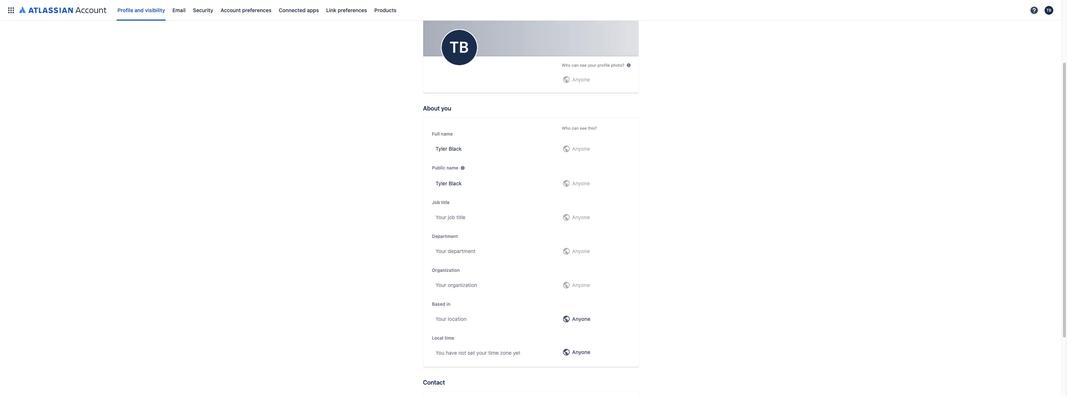 Task type: locate. For each thing, give the bounding box(es) containing it.
1 vertical spatial title
[[457, 214, 466, 221]]

0 vertical spatial tyler
[[436, 146, 447, 152]]

0 vertical spatial your
[[588, 63, 597, 68]]

local
[[432, 336, 444, 341]]

0 vertical spatial name
[[441, 131, 453, 137]]

tyler down full name
[[436, 146, 447, 152]]

your down department
[[436, 248, 447, 255]]

preferences right link
[[338, 7, 367, 13]]

1 vertical spatial your
[[477, 350, 487, 357]]

1 vertical spatial anyone button
[[559, 346, 633, 360]]

your right set
[[477, 350, 487, 357]]

0 vertical spatial time
[[445, 336, 454, 341]]

your for your organization
[[436, 282, 447, 289]]

0 vertical spatial see
[[580, 63, 587, 68]]

1 who from the top
[[562, 63, 571, 68]]

can
[[572, 63, 579, 68], [572, 126, 579, 131]]

banner
[[0, 0, 1062, 21]]

account
[[221, 7, 241, 13]]

your for your department
[[436, 248, 447, 255]]

preferences inside link preferences link
[[338, 7, 367, 13]]

1 vertical spatial name
[[447, 165, 459, 171]]

your
[[588, 63, 597, 68], [477, 350, 487, 357]]

1 see from the top
[[580, 63, 587, 68]]

your left 'job' at the bottom of page
[[436, 214, 447, 221]]

anyone
[[572, 76, 590, 83], [572, 146, 590, 152], [572, 181, 590, 187], [572, 214, 590, 221], [572, 248, 590, 255], [572, 282, 590, 289], [572, 316, 591, 323], [572, 350, 591, 356]]

this?
[[588, 126, 597, 131]]

time left zone
[[489, 350, 499, 357]]

preferences inside account preferences link
[[242, 7, 272, 13]]

your down based in
[[436, 316, 447, 323]]

link preferences
[[326, 7, 367, 13]]

can left profile
[[572, 63, 579, 68]]

about you
[[423, 105, 451, 112]]

2 can from the top
[[572, 126, 579, 131]]

name for full name
[[441, 131, 453, 137]]

profile and visibility
[[117, 7, 165, 13]]

1 can from the top
[[572, 63, 579, 68]]

who for who can see your profile photo?
[[562, 63, 571, 68]]

anyone button
[[559, 312, 633, 327], [559, 346, 633, 360]]

name right public
[[447, 165, 459, 171]]

4 your from the top
[[436, 316, 447, 323]]

preferences right account
[[242, 7, 272, 13]]

0 horizontal spatial preferences
[[242, 7, 272, 13]]

1 anyone button from the top
[[559, 312, 633, 327]]

3 your from the top
[[436, 282, 447, 289]]

visibility
[[145, 7, 165, 13]]

1 vertical spatial see
[[580, 126, 587, 131]]

0 vertical spatial can
[[572, 63, 579, 68]]

who
[[562, 63, 571, 68], [562, 126, 571, 131]]

4 anyone from the top
[[572, 214, 590, 221]]

1 anyone from the top
[[572, 76, 590, 83]]

1 vertical spatial can
[[572, 126, 579, 131]]

based in
[[432, 302, 451, 307]]

job
[[432, 200, 440, 206]]

1 tyler black from the top
[[436, 146, 462, 152]]

contact
[[423, 380, 445, 386]]

in
[[447, 302, 451, 307]]

not
[[459, 350, 466, 357]]

2 anyone button from the top
[[559, 346, 633, 360]]

full
[[432, 131, 440, 137]]

black
[[449, 146, 462, 152], [449, 181, 462, 187]]

preferences for link preferences
[[338, 7, 367, 13]]

who for who can see this?
[[562, 126, 571, 131]]

2 who from the top
[[562, 126, 571, 131]]

full name
[[432, 131, 453, 137]]

preferences
[[242, 7, 272, 13], [338, 7, 367, 13]]

1 vertical spatial black
[[449, 181, 462, 187]]

account image
[[1045, 6, 1054, 15]]

anyone button for your location
[[559, 312, 633, 327]]

profile
[[117, 7, 133, 13]]

see
[[580, 63, 587, 68], [580, 126, 587, 131]]

profile and visibility link
[[115, 4, 167, 16]]

1 your from the top
[[436, 214, 447, 221]]

anyone button for you have not set your time zone yet
[[559, 346, 633, 360]]

1 preferences from the left
[[242, 7, 272, 13]]

0 vertical spatial black
[[449, 146, 462, 152]]

1 vertical spatial tyler
[[436, 181, 447, 187]]

2 your from the top
[[436, 248, 447, 255]]

2 black from the top
[[449, 181, 462, 187]]

you have not set your time zone yet
[[436, 350, 521, 357]]

local time
[[432, 336, 454, 341]]

can left 'this?'
[[572, 126, 579, 131]]

name for public name
[[447, 165, 459, 171]]

set
[[468, 350, 475, 357]]

name
[[441, 131, 453, 137], [447, 165, 459, 171]]

1 black from the top
[[449, 146, 462, 152]]

who can see this?
[[562, 126, 597, 131]]

tyler black down "public name"
[[436, 181, 462, 187]]

link preferences link
[[324, 4, 369, 16]]

0 vertical spatial anyone button
[[559, 312, 633, 327]]

see for your
[[580, 63, 587, 68]]

account preferences link
[[218, 4, 274, 16]]

can for your
[[572, 63, 579, 68]]

products link
[[372, 4, 399, 16]]

1 horizontal spatial preferences
[[338, 7, 367, 13]]

7 anyone from the top
[[572, 316, 591, 323]]

time right local in the left bottom of the page
[[445, 336, 454, 341]]

your down organization
[[436, 282, 447, 289]]

tyler
[[436, 146, 447, 152], [436, 181, 447, 187]]

0 vertical spatial who
[[562, 63, 571, 68]]

name right full
[[441, 131, 453, 137]]

2 see from the top
[[580, 126, 587, 131]]

and
[[135, 7, 144, 13]]

1 horizontal spatial your
[[588, 63, 597, 68]]

0 horizontal spatial your
[[477, 350, 487, 357]]

1 vertical spatial who
[[562, 126, 571, 131]]

tyler down public
[[436, 181, 447, 187]]

connected
[[279, 7, 306, 13]]

2 tyler black from the top
[[436, 181, 462, 187]]

your for your job title
[[436, 214, 447, 221]]

organization
[[432, 268, 460, 274]]

tyler black
[[436, 146, 462, 152], [436, 181, 462, 187]]

8 anyone from the top
[[572, 350, 591, 356]]

see left 'this?'
[[580, 126, 587, 131]]

black down full name
[[449, 146, 462, 152]]

see left profile
[[580, 63, 587, 68]]

2 preferences from the left
[[338, 7, 367, 13]]

2 tyler from the top
[[436, 181, 447, 187]]

1 horizontal spatial title
[[457, 214, 466, 221]]

title right job
[[441, 200, 450, 206]]

your left profile
[[588, 63, 597, 68]]

department
[[448, 248, 476, 255]]

0 vertical spatial title
[[441, 200, 450, 206]]

title right 'job' at the bottom of page
[[457, 214, 466, 221]]

0 vertical spatial tyler black
[[436, 146, 462, 152]]

your organization
[[436, 282, 477, 289]]

1 vertical spatial tyler black
[[436, 181, 462, 187]]

tyler black down full name
[[436, 146, 462, 152]]

banner containing profile and visibility
[[0, 0, 1062, 21]]

title
[[441, 200, 450, 206], [457, 214, 466, 221]]

1 horizontal spatial time
[[489, 350, 499, 357]]

who can see your profile photo?
[[562, 63, 625, 68]]

black down "public name"
[[449, 181, 462, 187]]

job title
[[432, 200, 450, 206]]

time
[[445, 336, 454, 341], [489, 350, 499, 357]]

your
[[436, 214, 447, 221], [436, 248, 447, 255], [436, 282, 447, 289], [436, 316, 447, 323]]



Task type: describe. For each thing, give the bounding box(es) containing it.
organization
[[448, 282, 477, 289]]

location
[[448, 316, 467, 323]]

apps
[[307, 7, 319, 13]]

help image
[[1030, 6, 1039, 15]]

you
[[441, 105, 451, 112]]

security link
[[191, 4, 215, 16]]

department
[[432, 234, 458, 240]]

profile
[[598, 63, 610, 68]]

public
[[432, 165, 446, 171]]

link
[[326, 7, 336, 13]]

5 anyone from the top
[[572, 248, 590, 255]]

have
[[446, 350, 457, 357]]

0 horizontal spatial time
[[445, 336, 454, 341]]

email link
[[170, 4, 188, 16]]

your location
[[436, 316, 467, 323]]

security
[[193, 7, 213, 13]]

manage profile menu element
[[4, 0, 1028, 20]]

account preferences
[[221, 7, 272, 13]]

connected apps
[[279, 7, 319, 13]]

1 tyler from the top
[[436, 146, 447, 152]]

you
[[436, 350, 445, 357]]

6 anyone from the top
[[572, 282, 590, 289]]

1 vertical spatial time
[[489, 350, 499, 357]]

preferences for account preferences
[[242, 7, 272, 13]]

email
[[172, 7, 186, 13]]

products
[[375, 7, 397, 13]]

switch to... image
[[7, 6, 16, 15]]

0 horizontal spatial title
[[441, 200, 450, 206]]

public name
[[432, 165, 459, 171]]

see for this?
[[580, 126, 587, 131]]

your department
[[436, 248, 476, 255]]

2 anyone from the top
[[572, 146, 590, 152]]

yet
[[513, 350, 521, 357]]

your for your location
[[436, 316, 447, 323]]

job
[[448, 214, 455, 221]]

based
[[432, 302, 446, 307]]

3 anyone from the top
[[572, 181, 590, 187]]

zone
[[500, 350, 512, 357]]

connected apps link
[[277, 4, 321, 16]]

your job title
[[436, 214, 466, 221]]

about
[[423, 105, 440, 112]]

photo?
[[611, 63, 625, 68]]

can for this?
[[572, 126, 579, 131]]



Task type: vqa. For each thing, say whether or not it's contained in the screenshot.


